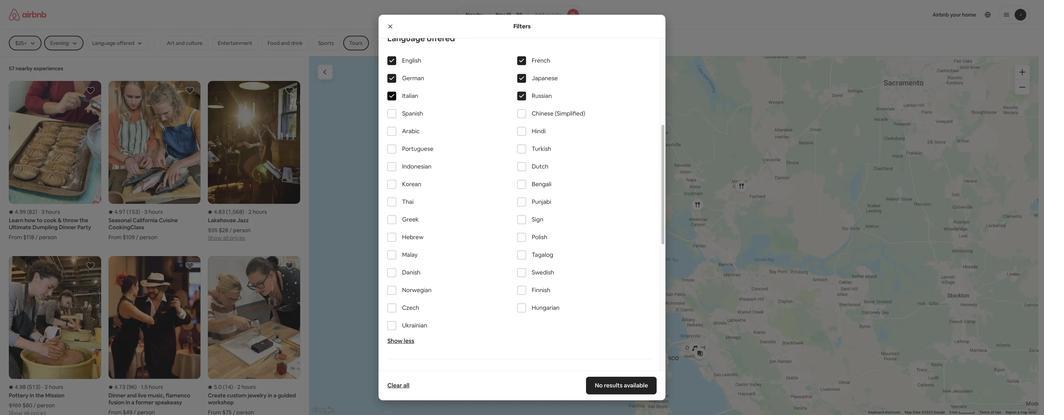 Task type: describe. For each thing, give the bounding box(es) containing it.
dumpling
[[32, 224, 58, 231]]

create
[[208, 392, 226, 399]]

offered
[[427, 33, 455, 43]]

add to wishlist image for 2 hours
[[285, 261, 294, 270]]

add guests
[[535, 11, 562, 18]]

(96)
[[127, 384, 137, 391]]

chinese
[[532, 110, 554, 117]]

live
[[138, 392, 147, 399]]

5.0 (14)
[[214, 384, 233, 391]]

former
[[136, 399, 154, 406]]

indonesian
[[402, 163, 432, 170]]

5.0
[[214, 384, 222, 391]]

/ inside "learn how to cook & throw the ultimate dumpling dinner party from $118 / person"
[[35, 234, 38, 241]]

seasonal california cuisine cookingclass group
[[108, 81, 201, 241]]

1.5
[[141, 384, 148, 391]]

add
[[535, 11, 545, 18]]

· 2 hours for 4.98 (513)
[[42, 384, 63, 391]]

hours for 4.99 (82)
[[46, 208, 60, 215]]

Art and culture button
[[161, 36, 209, 50]]

danish
[[402, 269, 421, 277]]

lakehouse jazz group
[[208, 81, 300, 242]]

california
[[133, 217, 158, 224]]

jewelry
[[248, 392, 267, 399]]

57
[[9, 65, 15, 72]]

(14)
[[223, 384, 233, 391]]

chinese (simplified)
[[532, 110, 586, 117]]

greek
[[402, 216, 419, 223]]

music,
[[148, 392, 165, 399]]

report a map error
[[1006, 411, 1037, 415]]

flamenco
[[166, 392, 190, 399]]

$118
[[23, 234, 34, 241]]

4.98
[[15, 384, 26, 391]]

cookingclass
[[108, 224, 144, 231]]

available
[[624, 382, 648, 390]]

english
[[402, 57, 421, 64]]

(513)
[[27, 384, 40, 391]]

korean
[[402, 180, 422, 188]]

show inside filters dialog
[[388, 337, 403, 345]]

workshop
[[208, 399, 234, 406]]

$80
[[22, 402, 32, 409]]

less
[[404, 337, 415, 345]]

all inside lakehouse jazz $35 $28 / person show all prices
[[223, 235, 229, 242]]

4.98 out of 5 average rating,  513 reviews image
[[9, 384, 40, 391]]

$109
[[123, 234, 135, 241]]

google image
[[311, 406, 335, 415]]

add guests button
[[529, 6, 582, 24]]

throw
[[63, 217, 78, 224]]

Entertainment button
[[212, 36, 259, 50]]

profile element
[[591, 0, 1031, 29]]

5
[[950, 411, 952, 415]]

russian
[[532, 92, 552, 100]]

4.97
[[114, 208, 126, 215]]

· for (96)
[[138, 384, 140, 391]]

· for (14)
[[235, 384, 236, 391]]

ukrainian
[[402, 322, 427, 330]]

person inside lakehouse jazz $35 $28 / person show all prices
[[233, 227, 251, 234]]

google
[[934, 411, 946, 415]]

(1,568)
[[226, 208, 244, 215]]

bengali
[[532, 180, 552, 188]]

turkish
[[532, 145, 552, 153]]

· 3 hours for cuisine
[[142, 208, 163, 215]]

mission
[[45, 392, 65, 399]]

czech
[[402, 304, 420, 312]]

clear all
[[388, 382, 410, 390]]

2 horizontal spatial a
[[1018, 411, 1020, 415]]

entertainment
[[218, 40, 252, 46]]

party
[[77, 224, 91, 231]]

german
[[402, 74, 424, 82]]

nearby
[[16, 65, 32, 72]]

show less
[[388, 337, 415, 345]]

google map
showing 24 experiences. region
[[309, 56, 1039, 415]]

art
[[167, 40, 175, 46]]

use
[[996, 411, 1002, 415]]

from inside seasonal california cuisine cookingclass from $109 / person
[[108, 234, 122, 241]]

of
[[991, 411, 995, 415]]

in inside create custom jewelry in a guided workshop
[[268, 392, 272, 399]]

map data ©2023 google
[[905, 411, 946, 415]]

food
[[268, 40, 280, 46]]

map
[[905, 411, 913, 415]]

and for culture
[[176, 40, 185, 46]]

4.99
[[15, 208, 26, 215]]

(153)
[[127, 208, 140, 215]]

and for live
[[127, 392, 137, 399]]

$35
[[208, 227, 218, 234]]

in inside dinner and live music, flamenco fusion in a former speakeasy
[[126, 399, 130, 406]]

wellness
[[421, 40, 442, 46]]

all inside button
[[404, 382, 410, 390]]

nov
[[496, 11, 506, 18]]

· for (1,568)
[[246, 208, 247, 215]]

person inside seasonal california cuisine cookingclass from $109 / person
[[140, 234, 157, 241]]

· 3 hours for to
[[39, 208, 60, 215]]

dutch
[[532, 163, 549, 170]]

· 1.5 hours
[[138, 384, 163, 391]]

add to wishlist image for 4.99 (82)
[[86, 86, 95, 95]]

terms of use
[[980, 411, 1002, 415]]

nov 15 – 30
[[496, 11, 523, 18]]

create custom jewelry in a guided workshop
[[208, 392, 296, 406]]

· for (513)
[[42, 384, 43, 391]]

shortcuts
[[885, 411, 901, 415]]

Tours button
[[343, 36, 369, 50]]

ultimate
[[9, 224, 31, 231]]

thai
[[402, 198, 414, 206]]

add to wishlist image for 3 hours
[[186, 86, 195, 95]]

keyboard shortcuts button
[[869, 410, 901, 415]]

swedish
[[532, 269, 555, 277]]

· 2 hours for 5.0 (14)
[[235, 384, 256, 391]]

57 nearby experiences
[[9, 65, 63, 72]]

cook
[[44, 217, 57, 224]]

report
[[1006, 411, 1017, 415]]

pottery in the mission group
[[9, 256, 101, 415]]

4.97 out of 5 average rating,  153 reviews image
[[108, 208, 140, 215]]

2 for 4.83 (1,568)
[[249, 208, 252, 215]]

group inside filters dialog
[[379, 360, 661, 415]]

zoom in image
[[1020, 69, 1026, 75]]



Task type: vqa. For each thing, say whether or not it's contained in the screenshot.
Mountainview
no



Task type: locate. For each thing, give the bounding box(es) containing it.
· 2 hours up jazz on the bottom left of the page
[[246, 208, 267, 215]]

guests
[[546, 11, 562, 18]]

hours inside learn how to cook & throw the ultimate dumpling dinner party group
[[46, 208, 60, 215]]

3 up california
[[144, 208, 147, 215]]

· right (513)
[[42, 384, 43, 391]]

person down mission
[[37, 402, 55, 409]]

3
[[41, 208, 45, 215], [144, 208, 147, 215]]

all right clear
[[404, 382, 410, 390]]

1 vertical spatial show
[[388, 337, 403, 345]]

2 · 3 hours from the left
[[142, 208, 163, 215]]

· 2 hours up mission
[[42, 384, 63, 391]]

and for drink
[[281, 40, 290, 46]]

person
[[233, 227, 251, 234], [39, 234, 57, 241], [140, 234, 157, 241], [37, 402, 55, 409]]

a
[[274, 392, 277, 399], [131, 399, 134, 406], [1018, 411, 1020, 415]]

4.83
[[214, 208, 225, 215]]

keyboard
[[869, 411, 884, 415]]

2 up custom
[[237, 384, 241, 391]]

zoom out image
[[1020, 84, 1026, 90]]

terms of use link
[[980, 411, 1002, 415]]

· left 1.5
[[138, 384, 140, 391]]

culture
[[186, 40, 203, 46]]

from down ultimate
[[9, 234, 22, 241]]

$28
[[219, 227, 228, 234]]

1 horizontal spatial dinner
[[108, 392, 126, 399]]

guided
[[278, 392, 296, 399]]

add to wishlist image for 4.73 (96)
[[186, 261, 195, 270]]

filters
[[514, 22, 531, 30]]

person down california
[[140, 234, 157, 241]]

· 3 hours inside seasonal california cuisine cookingclass group
[[142, 208, 163, 215]]

&
[[58, 217, 62, 224]]

add to wishlist image for 4.98 (513)
[[86, 261, 95, 270]]

3 inside learn how to cook & throw the ultimate dumpling dinner party group
[[41, 208, 45, 215]]

· 3 hours up cook
[[39, 208, 60, 215]]

a left guided
[[274, 392, 277, 399]]

results
[[604, 382, 623, 390]]

1 vertical spatial the
[[35, 392, 44, 399]]

hours inside lakehouse jazz group
[[253, 208, 267, 215]]

clear
[[388, 382, 402, 390]]

· inside seasonal california cuisine cookingclass group
[[142, 208, 143, 215]]

nearby button
[[457, 6, 490, 24]]

experiences
[[34, 65, 63, 72]]

add to wishlist image inside learn how to cook & throw the ultimate dumpling dinner party group
[[86, 86, 95, 95]]

/ inside pottery in the mission group
[[34, 402, 36, 409]]

hours up mission
[[49, 384, 63, 391]]

french
[[532, 57, 551, 64]]

dinner down the 4.73
[[108, 392, 126, 399]]

5 km button
[[948, 410, 978, 415]]

2 inside lakehouse jazz group
[[249, 208, 252, 215]]

3 for 4.99 (82)
[[41, 208, 45, 215]]

/ right '$80' on the bottom of the page
[[34, 402, 36, 409]]

show down $35
[[208, 235, 222, 242]]

Nature and outdoors button
[[451, 36, 513, 50]]

keyboard shortcuts
[[869, 411, 901, 415]]

4.97 (153)
[[114, 208, 140, 215]]

no results available
[[595, 382, 648, 390]]

and down "(96)"
[[127, 392, 137, 399]]

0 vertical spatial add to wishlist image
[[186, 86, 195, 95]]

0 horizontal spatial in
[[30, 392, 34, 399]]

5.0 out of 5 average rating,  14 reviews image
[[208, 384, 233, 391]]

0 horizontal spatial · 3 hours
[[39, 208, 60, 215]]

person down dumpling
[[39, 234, 57, 241]]

hindi
[[532, 127, 546, 135]]

add to wishlist image inside "create custom jewelry in a guided workshop" group
[[285, 261, 294, 270]]

hours right (1,568)
[[253, 208, 267, 215]]

add to wishlist image inside seasonal california cuisine cookingclass group
[[186, 86, 195, 95]]

add to wishlist image
[[86, 86, 95, 95], [285, 86, 294, 95], [86, 261, 95, 270], [186, 261, 195, 270]]

filters dialog
[[379, 15, 666, 415]]

and inside dinner and live music, flamenco fusion in a former speakeasy
[[127, 392, 137, 399]]

dinner inside "learn how to cook & throw the ultimate dumpling dinner party from $118 / person"
[[59, 224, 76, 231]]

· inside lakehouse jazz group
[[246, 208, 247, 215]]

2 3 from the left
[[144, 208, 147, 215]]

2 for 4.98 (513)
[[45, 384, 48, 391]]

· inside pottery in the mission group
[[42, 384, 43, 391]]

(82)
[[27, 208, 37, 215]]

hours for 4.98 (513)
[[49, 384, 63, 391]]

· right the (82)
[[39, 208, 40, 215]]

terms
[[980, 411, 991, 415]]

/ inside lakehouse jazz $35 $28 / person show all prices
[[230, 227, 232, 234]]

hours for 4.73 (96)
[[149, 384, 163, 391]]

language
[[388, 33, 425, 43]]

in down (513)
[[30, 392, 34, 399]]

and right art
[[176, 40, 185, 46]]

learn
[[9, 217, 23, 224]]

0 vertical spatial show
[[208, 235, 222, 242]]

show inside lakehouse jazz $35 $28 / person show all prices
[[208, 235, 222, 242]]

pottery
[[9, 392, 28, 399]]

/
[[230, 227, 232, 234], [35, 234, 38, 241], [136, 234, 138, 241], [34, 402, 36, 409]]

0 horizontal spatial 2
[[45, 384, 48, 391]]

hours up cook
[[46, 208, 60, 215]]

1 horizontal spatial in
[[126, 399, 130, 406]]

fusion
[[108, 399, 125, 406]]

sports
[[318, 40, 334, 46]]

0 horizontal spatial a
[[131, 399, 134, 406]]

0 vertical spatial the
[[80, 217, 88, 224]]

1 3 from the left
[[41, 208, 45, 215]]

the inside pottery in the mission group
[[35, 392, 44, 399]]

3 for 4.97 (153)
[[144, 208, 147, 215]]

· 2 hours inside "create custom jewelry in a guided workshop" group
[[235, 384, 256, 391]]

1 vertical spatial add to wishlist image
[[285, 261, 294, 270]]

custom
[[227, 392, 247, 399]]

0 horizontal spatial and
[[127, 392, 137, 399]]

2 horizontal spatial and
[[281, 40, 290, 46]]

hours inside dinner and live music, flamenco fusion in a former speakeasy group
[[149, 384, 163, 391]]

· right (14)
[[235, 384, 236, 391]]

2 for 5.0 (14)
[[237, 384, 241, 391]]

· 2 hours up custom
[[235, 384, 256, 391]]

in right fusion
[[126, 399, 130, 406]]

· inside dinner and live music, flamenco fusion in a former speakeasy group
[[138, 384, 140, 391]]

report a map error link
[[1006, 411, 1037, 415]]

2 inside pottery in the mission group
[[45, 384, 48, 391]]

2 up mission
[[45, 384, 48, 391]]

art and culture
[[167, 40, 203, 46]]

from left $109
[[108, 234, 122, 241]]

0 horizontal spatial the
[[35, 392, 44, 399]]

0 horizontal spatial show
[[208, 235, 222, 242]]

hours inside seasonal california cuisine cookingclass group
[[149, 208, 163, 215]]

4.73 out of 5 average rating,  96 reviews image
[[108, 384, 137, 391]]

food and drink
[[268, 40, 303, 46]]

$100 $80 / person
[[9, 402, 55, 409]]

hours up california
[[149, 208, 163, 215]]

from inside "learn how to cook & throw the ultimate dumpling dinner party from $118 / person"
[[9, 234, 22, 241]]

1 vertical spatial dinner
[[108, 392, 126, 399]]

1 horizontal spatial 2
[[237, 384, 241, 391]]

0 horizontal spatial dinner
[[59, 224, 76, 231]]

japanese
[[532, 74, 558, 82]]

create custom jewelry in a guided workshop group
[[208, 256, 300, 415]]

sign
[[532, 216, 544, 223]]

no results available link
[[586, 377, 657, 395]]

· for (153)
[[142, 208, 143, 215]]

hours for 5.0 (14)
[[242, 384, 256, 391]]

Sightseeing button
[[372, 36, 412, 50]]

data
[[914, 411, 921, 415]]

/ inside seasonal california cuisine cookingclass from $109 / person
[[136, 234, 138, 241]]

seasonal california cuisine cookingclass from $109 / person
[[108, 217, 178, 241]]

person inside "learn how to cook & throw the ultimate dumpling dinner party from $118 / person"
[[39, 234, 57, 241]]

spanish
[[402, 110, 423, 117]]

sightseeing
[[378, 40, 406, 46]]

· up jazz on the bottom left of the page
[[246, 208, 247, 215]]

· 2 hours inside pottery in the mission group
[[42, 384, 63, 391]]

none search field containing nearby
[[457, 6, 582, 24]]

· 2 hours inside lakehouse jazz group
[[246, 208, 267, 215]]

1 · 3 hours from the left
[[39, 208, 60, 215]]

hours for 4.83 (1,568)
[[253, 208, 267, 215]]

learn how to cook & throw the ultimate dumpling dinner party group
[[9, 81, 101, 241]]

· for (82)
[[39, 208, 40, 215]]

1 horizontal spatial add to wishlist image
[[285, 261, 294, 270]]

hours
[[46, 208, 60, 215], [149, 208, 163, 215], [253, 208, 267, 215], [49, 384, 63, 391], [149, 384, 163, 391], [242, 384, 256, 391]]

cuisine
[[159, 217, 178, 224]]

how
[[25, 217, 36, 224]]

4.99 out of 5 average rating,  82 reviews image
[[9, 208, 37, 215]]

1 horizontal spatial show
[[388, 337, 403, 345]]

Wellness button
[[415, 36, 448, 50]]

dinner left party
[[59, 224, 76, 231]]

2 horizontal spatial in
[[268, 392, 272, 399]]

3 inside seasonal california cuisine cookingclass group
[[144, 208, 147, 215]]

Food and drink button
[[262, 36, 309, 50]]

2 horizontal spatial 2
[[249, 208, 252, 215]]

1 horizontal spatial the
[[80, 217, 88, 224]]

italian
[[402, 92, 419, 100]]

add to wishlist image inside dinner and live music, flamenco fusion in a former speakeasy group
[[186, 261, 195, 270]]

tours
[[350, 40, 363, 46]]

0 horizontal spatial 3
[[41, 208, 45, 215]]

· right (153)
[[142, 208, 143, 215]]

· 3 hours inside learn how to cook & throw the ultimate dumpling dinner party group
[[39, 208, 60, 215]]

error
[[1029, 411, 1037, 415]]

4.83 out of 5 average rating,  1,568 reviews image
[[208, 208, 244, 215]]

a left "live"
[[131, 399, 134, 406]]

jazz
[[237, 217, 249, 224]]

4.73 (96)
[[114, 384, 137, 391]]

all down $28
[[223, 235, 229, 242]]

hebrew
[[402, 233, 424, 241]]

Sports button
[[312, 36, 340, 50]]

1 from from the left
[[9, 234, 22, 241]]

person up prices
[[233, 227, 251, 234]]

0 horizontal spatial from
[[9, 234, 22, 241]]

dinner and live music, flamenco fusion in a former speakeasy group
[[108, 256, 201, 415]]

hours up the jewelry
[[242, 384, 256, 391]]

hours inside "create custom jewelry in a guided workshop" group
[[242, 384, 256, 391]]

1 horizontal spatial a
[[274, 392, 277, 399]]

/ right $118
[[35, 234, 38, 241]]

nov 15 – 30 button
[[490, 6, 529, 24]]

4.98 (513)
[[15, 384, 40, 391]]

· 2 hours for 4.83 (1,568)
[[246, 208, 267, 215]]

add to wishlist image for 4.83 (1,568)
[[285, 86, 294, 95]]

in right the jewelry
[[268, 392, 272, 399]]

show
[[208, 235, 222, 242], [388, 337, 403, 345]]

©2023
[[922, 411, 933, 415]]

the down (513)
[[35, 392, 44, 399]]

· 2 hours
[[246, 208, 267, 215], [42, 384, 63, 391], [235, 384, 256, 391]]

·
[[39, 208, 40, 215], [142, 208, 143, 215], [246, 208, 247, 215], [42, 384, 43, 391], [138, 384, 140, 391], [235, 384, 236, 391]]

hours inside pottery in the mission group
[[49, 384, 63, 391]]

lakehouse
[[208, 217, 236, 224]]

the inside "learn how to cook & throw the ultimate dumpling dinner party from $118 / person"
[[80, 217, 88, 224]]

dinner inside dinner and live music, flamenco fusion in a former speakeasy
[[108, 392, 126, 399]]

2 up jazz on the bottom left of the page
[[249, 208, 252, 215]]

hours up music,
[[149, 384, 163, 391]]

/ right $28
[[230, 227, 232, 234]]

· inside "create custom jewelry in a guided workshop" group
[[235, 384, 236, 391]]

30
[[517, 11, 523, 18]]

and
[[176, 40, 185, 46], [281, 40, 290, 46], [127, 392, 137, 399]]

2 from from the left
[[108, 234, 122, 241]]

0 vertical spatial dinner
[[59, 224, 76, 231]]

add to wishlist image
[[186, 86, 195, 95], [285, 261, 294, 270]]

a left map in the right bottom of the page
[[1018, 411, 1020, 415]]

the
[[80, 217, 88, 224], [35, 392, 44, 399]]

and left drink
[[281, 40, 290, 46]]

to
[[37, 217, 43, 224]]

1 horizontal spatial and
[[176, 40, 185, 46]]

seasonal
[[108, 217, 132, 224]]

learn how to cook & throw the ultimate dumpling dinner party from $118 / person
[[9, 217, 91, 241]]

None search field
[[457, 6, 582, 24]]

15
[[507, 11, 512, 18]]

1 horizontal spatial 3
[[144, 208, 147, 215]]

2 inside "create custom jewelry in a guided workshop" group
[[237, 384, 241, 391]]

the right 'throw'
[[80, 217, 88, 224]]

0 vertical spatial all
[[223, 235, 229, 242]]

· inside learn how to cook & throw the ultimate dumpling dinner party group
[[39, 208, 40, 215]]

1 horizontal spatial from
[[108, 234, 122, 241]]

0 horizontal spatial add to wishlist image
[[186, 86, 195, 95]]

0 horizontal spatial all
[[223, 235, 229, 242]]

language offered
[[388, 33, 455, 43]]

from
[[9, 234, 22, 241], [108, 234, 122, 241]]

1 horizontal spatial all
[[404, 382, 410, 390]]

5 km
[[950, 411, 959, 415]]

$100
[[9, 402, 21, 409]]

3 up to
[[41, 208, 45, 215]]

1 horizontal spatial · 3 hours
[[142, 208, 163, 215]]

punjabi
[[532, 198, 552, 206]]

person inside pottery in the mission group
[[37, 402, 55, 409]]

4.83 (1,568)
[[214, 208, 244, 215]]

dinner and live music, flamenco fusion in a former speakeasy
[[108, 392, 190, 406]]

group
[[379, 360, 661, 415]]

show left less
[[388, 337, 403, 345]]

no
[[595, 382, 603, 390]]

prices
[[230, 235, 245, 242]]

hours for 4.97 (153)
[[149, 208, 163, 215]]

· 3 hours up california
[[142, 208, 163, 215]]

a inside create custom jewelry in a guided workshop
[[274, 392, 277, 399]]

a inside dinner and live music, flamenco fusion in a former speakeasy
[[131, 399, 134, 406]]

1 vertical spatial all
[[404, 382, 410, 390]]

/ right $109
[[136, 234, 138, 241]]



